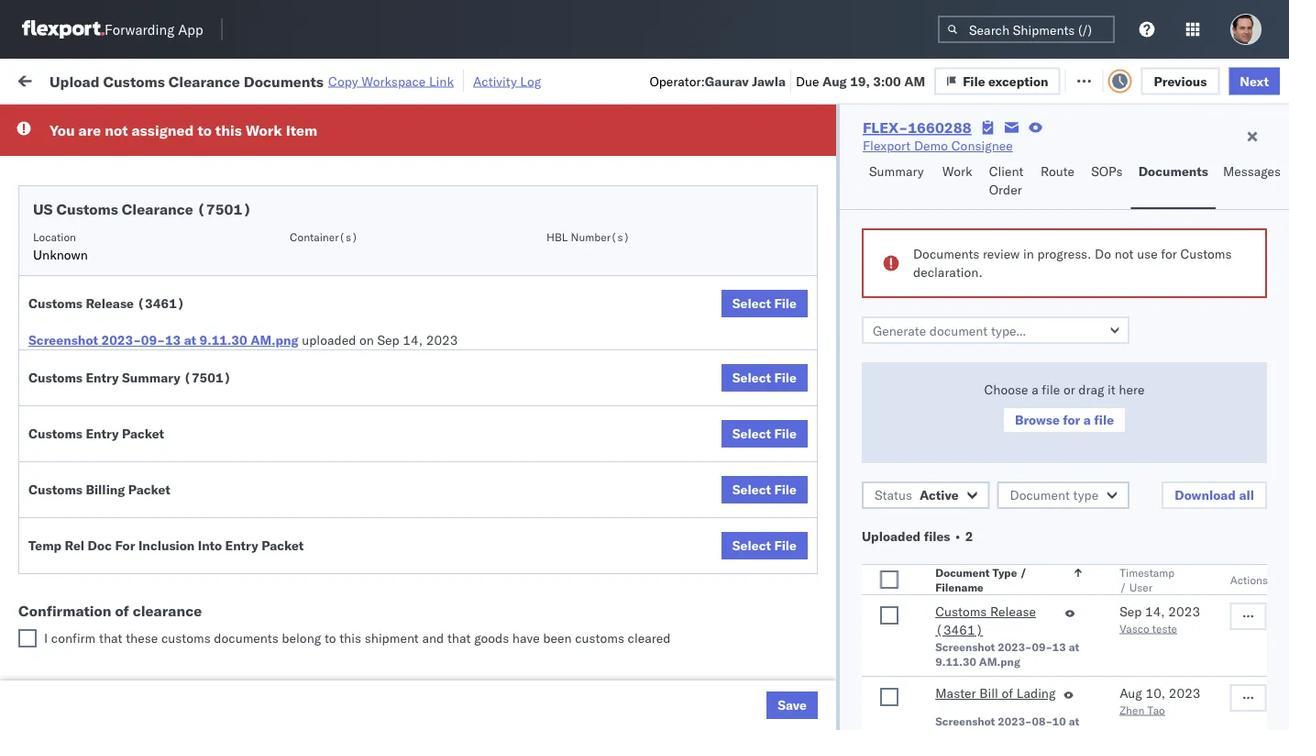 Task type: vqa. For each thing, say whether or not it's contained in the screenshot.
top DEMO1
yes



Task type: locate. For each thing, give the bounding box(es) containing it.
pickup for first the schedule pickup from los angeles, ca link from the top of the page
[[100, 294, 139, 310]]

9.11.30 inside screenshot 2023-09-13 at 9.11.30 am.png
[[936, 654, 977, 668]]

2:59 am est, mar 3, 2023 for schedule pickup from los angeles, ca
[[295, 627, 456, 643]]

4 schedule from the top
[[42, 294, 96, 310]]

previous button
[[1142, 67, 1220, 95]]

work inside button
[[199, 71, 231, 87]]

1 mar from the top
[[381, 627, 406, 643]]

1 horizontal spatial (3461)
[[936, 622, 984, 638]]

confirm
[[42, 375, 89, 391], [42, 415, 89, 431], [42, 465, 89, 481]]

from for 3rd the schedule pickup from los angeles, ca link
[[143, 577, 170, 593]]

1 vertical spatial am.png
[[979, 654, 1021, 668]]

documents inside upload customs clearance documents
[[42, 272, 109, 288]]

document for document type
[[1010, 487, 1070, 503]]

1 confirm pickup from los angeles, ca from the top
[[42, 375, 240, 409]]

for inside the documents review in progress. do not use for customs declaration.
[[1162, 246, 1178, 262]]

2023- inside screenshot 2023-08-10 at 16.58.15.png
[[998, 714, 1032, 728]]

documents button
[[1132, 155, 1216, 209]]

flexport demo consignee
[[863, 138, 1013, 154], [681, 546, 831, 562], [681, 587, 831, 603], [681, 667, 831, 683], [681, 708, 831, 724]]

0 vertical spatial this
[[215, 121, 242, 139]]

pm down container(s)
[[326, 264, 346, 280]]

flex-1977428 down the documents review in progress. do not use for customs declaration.
[[1013, 304, 1108, 320]]

maeu1234567
[[1130, 304, 1223, 320], [1130, 344, 1223, 360], [1130, 425, 1223, 441]]

confirm up customs entry packet
[[42, 375, 89, 391]]

3 resize handle column header from the left
[[530, 142, 552, 730]]

screenshot inside screenshot 2023-09-13 at 9.11.30 am.png
[[936, 640, 996, 654]]

ocean lcl
[[561, 143, 625, 159], [561, 344, 625, 360]]

from down upload customs clearance documents button
[[143, 294, 170, 310]]

in
[[273, 114, 283, 128]]

select file button for customs entry packet
[[722, 420, 808, 448]]

2 017482 from the top
[[1249, 506, 1290, 522]]

upload down location
[[42, 254, 84, 270]]

feb down "deadline" button
[[380, 183, 403, 199]]

upload inside upload proof of delivery link
[[42, 505, 84, 521]]

flex-1977428
[[1013, 304, 1108, 320], [1013, 344, 1108, 360], [1013, 425, 1108, 441]]

4 appointment from the top
[[150, 666, 226, 682]]

for
[[175, 114, 190, 128], [1162, 246, 1178, 262], [1063, 412, 1081, 428]]

select file for customs entry summary (7501)
[[733, 370, 797, 386]]

3, down shipment
[[409, 667, 421, 683]]

0 horizontal spatial customs release (3461)
[[28, 295, 185, 311]]

1 otter from the left
[[681, 143, 711, 159]]

1 horizontal spatial on
[[456, 71, 471, 87]]

select file for customs billing packet
[[733, 482, 797, 498]]

2 2:59 from the top
[[295, 546, 323, 562]]

19,
[[850, 73, 870, 89]]

13 up lading
[[1053, 640, 1067, 654]]

3:00 for integration test account - on ag
[[295, 264, 323, 280]]

mar for schedule delivery appointment
[[381, 667, 406, 683]]

confirm inside confirm delivery link
[[42, 465, 89, 481]]

client name button
[[671, 146, 772, 164]]

0 vertical spatial integration test account - western digital
[[800, 183, 1046, 199]]

appointment down these
[[150, 666, 226, 682]]

cleared
[[628, 630, 671, 646]]

14, up teste
[[1146, 604, 1166, 620]]

3 ocean from the top
[[561, 466, 599, 482]]

2 flex-1911408 from the top
[[1013, 466, 1108, 482]]

2 ocean lcl from the top
[[561, 344, 625, 360]]

flex-1919147
[[1013, 546, 1108, 562]]

work
[[199, 71, 231, 87], [246, 121, 282, 139], [943, 163, 973, 179]]

1 vertical spatial 1911408
[[1052, 466, 1108, 482]]

1 1911408 from the top
[[1052, 385, 1108, 401]]

have
[[513, 630, 540, 646]]

flex-2001714 up progress. at right top
[[1013, 223, 1108, 239]]

feb for upload proof of delivery link
[[388, 506, 411, 522]]

1 horizontal spatial 9.11.30
[[936, 654, 977, 668]]

2:59 right documents
[[295, 627, 323, 643]]

pickup up confirmation of clearance
[[100, 577, 139, 593]]

schedule pickup from los angeles international airport link
[[42, 172, 261, 209]]

select file for customs release (3461)
[[733, 295, 797, 311]]

next
[[1240, 73, 1270, 89]]

1 horizontal spatial to
[[325, 630, 336, 646]]

client for client order
[[989, 163, 1024, 179]]

0 vertical spatial 3,
[[409, 627, 421, 643]]

1 vertical spatial sep
[[1120, 604, 1142, 620]]

2 vertical spatial clearance
[[142, 254, 201, 270]]

1 vertical spatial clearance
[[122, 200, 193, 218]]

resize handle column header
[[262, 142, 284, 730], [466, 142, 488, 730], [530, 142, 552, 730], [649, 142, 671, 730], [769, 142, 791, 730], [952, 142, 974, 730], [1099, 142, 1121, 730], [1218, 142, 1240, 730], [1257, 142, 1279, 730]]

pm down 'deadline'
[[326, 183, 346, 199]]

2 mar from the top
[[381, 667, 406, 683]]

13 for screenshot 2023-09-13 at 9.11.30 am.png uploaded on sep 14, 2023
[[165, 332, 181, 348]]

1 vertical spatial a
[[1084, 412, 1091, 428]]

0 horizontal spatial 09-
[[141, 332, 165, 348]]

2 : from the left
[[422, 114, 425, 128]]

release down document type / filename button
[[991, 604, 1036, 620]]

0 vertical spatial file
[[1042, 382, 1061, 398]]

08-
[[1032, 714, 1053, 728]]

location
[[33, 230, 76, 244]]

2 confirm pickup from los angeles, ca from the top
[[42, 415, 240, 449]]

delivery inside button
[[137, 505, 184, 521]]

3 schedule delivery appointment link from the top
[[42, 343, 226, 361]]

item
[[286, 121, 318, 139]]

from
[[143, 173, 170, 189], [143, 294, 170, 310], [135, 375, 162, 391], [135, 415, 162, 431], [143, 536, 170, 552], [143, 577, 170, 593], [143, 617, 170, 633]]

for
[[115, 538, 135, 554]]

4 schedule delivery appointment button from the top
[[42, 665, 226, 686]]

feb for schedule delivery appointment link related to 2:59 am est, feb 17, 2023
[[381, 143, 404, 159]]

here
[[1119, 382, 1145, 398]]

pickup right the confirm
[[100, 617, 139, 633]]

not right are
[[105, 121, 128, 139]]

of inside button
[[122, 505, 133, 521]]

778 at risk
[[345, 71, 408, 87]]

ca for 1st the schedule pickup from los angeles, ca link from the bottom of the page
[[42, 635, 60, 651]]

1660288
[[908, 118, 972, 137]]

status up uploaded
[[875, 487, 913, 503]]

2 vertical spatial work
[[943, 163, 973, 179]]

1 fcl from the top
[[602, 466, 626, 482]]

1 horizontal spatial :
[[422, 114, 425, 128]]

0 vertical spatial 9.11.30
[[200, 332, 247, 348]]

17, for schedule delivery appointment
[[407, 143, 427, 159]]

upload up 'rel' at left bottom
[[42, 505, 84, 521]]

that right and
[[448, 630, 471, 646]]

0 horizontal spatial this
[[215, 121, 242, 139]]

mode
[[561, 150, 590, 164]]

upload
[[50, 72, 100, 90], [42, 254, 84, 270], [42, 505, 84, 521]]

schedule down proof
[[42, 536, 96, 552]]

0 vertical spatial upload
[[50, 72, 100, 90]]

flexport. image
[[22, 20, 105, 39]]

2001714 down route
[[1052, 183, 1108, 199]]

2 mawb1 from the top
[[1249, 223, 1290, 239]]

for down or
[[1063, 412, 1081, 428]]

1 horizontal spatial a
[[1084, 412, 1091, 428]]

mawb1
[[1249, 183, 1290, 199], [1249, 223, 1290, 239]]

due aug 19, 3:00 am
[[796, 73, 926, 89]]

pm for schedule pickup from los angeles international airport
[[326, 183, 346, 199]]

schedule delivery appointment up the customs entry summary (7501)
[[42, 344, 226, 360]]

None checkbox
[[881, 571, 899, 589], [18, 629, 37, 648], [881, 688, 899, 706], [881, 571, 899, 589], [18, 629, 37, 648], [881, 688, 899, 706]]

am up 12:00
[[326, 466, 348, 482]]

1 vertical spatial flxt00
[[1249, 344, 1290, 360]]

2 confirm pickup from los angeles, ca link from the top
[[42, 414, 261, 451]]

confirm delivery
[[42, 465, 140, 481]]

1 horizontal spatial customs
[[575, 630, 625, 646]]

upload inside upload customs clearance documents
[[42, 254, 84, 270]]

0 horizontal spatial sep
[[377, 332, 400, 348]]

1 vertical spatial customs release (3461)
[[936, 604, 1036, 638]]

aug
[[823, 73, 847, 89], [1120, 685, 1143, 701]]

screenshot up 16.58.15.png
[[936, 714, 996, 728]]

browse for a file button
[[1002, 406, 1127, 434]]

1 vertical spatial 25,
[[414, 506, 434, 522]]

2150210 for 3:00 pm est, feb 20, 2023
[[1052, 264, 1108, 280]]

schedule delivery appointment button up the customs entry summary (7501)
[[42, 343, 226, 363]]

(3461) down upload customs clearance documents button
[[137, 295, 185, 311]]

1 vertical spatial entry
[[86, 426, 119, 442]]

1 flxt00 from the top
[[1249, 304, 1290, 320]]

schedule for first the schedule pickup from los angeles, ca link from the top of the page
[[42, 294, 96, 310]]

deadline
[[295, 150, 342, 164]]

1 vertical spatial mawb1
[[1249, 223, 1290, 239]]

4 resize handle column header from the left
[[649, 142, 671, 730]]

2150210 down progress. at right top
[[1052, 264, 1108, 280]]

clearance for upload customs clearance documents
[[142, 254, 201, 270]]

1 vertical spatial to
[[325, 630, 336, 646]]

2 vertical spatial of
[[1002, 685, 1014, 701]]

2023- down the master bill of lading link on the bottom of page
[[998, 714, 1032, 728]]

0 horizontal spatial status
[[99, 114, 131, 128]]

pickup inside schedule pickup from los angeles international airport
[[100, 173, 139, 189]]

am for confirm delivery link
[[326, 466, 348, 482]]

3:00 for bookings test consignee
[[295, 466, 323, 482]]

1 select file from the top
[[733, 295, 797, 311]]

tao
[[1148, 703, 1166, 717]]

products,
[[833, 143, 889, 159]]

ocean for bookings
[[561, 466, 599, 482]]

client up order at the top
[[989, 163, 1024, 179]]

western down flex
[[957, 183, 1005, 199]]

sep inside sep 14, 2023 vasco teste
[[1120, 604, 1142, 620]]

1 flex-1977428 from the top
[[1013, 304, 1108, 320]]

2 flxt00 from the top
[[1249, 344, 1290, 360]]

1 flex-1911408 from the top
[[1013, 385, 1108, 401]]

confirm pickup from los angeles, ca link down screenshot 2023-09-13 at 9.11.30 am.png link
[[42, 374, 261, 410]]

flex-2150210 for 3:00 pm est, feb 20, 2023
[[1013, 264, 1108, 280]]

2 flex-2001714 from the top
[[1013, 223, 1108, 239]]

0 vertical spatial screenshot
[[28, 332, 98, 348]]

select file button for customs entry summary (7501)
[[722, 364, 808, 392]]

3:30 pm est, feb 17, 2023 down "deadline" button
[[295, 183, 461, 199]]

2 maeu1234567 from the top
[[1130, 344, 1223, 360]]

schedule pickup from los angeles, ca button for honeywell - test account
[[42, 293, 261, 332]]

timestamp / user button
[[1116, 561, 1194, 594]]

017482 down all
[[1249, 506, 1290, 522]]

confirm pickup from los angeles, ca link for bookings test consignee
[[42, 374, 261, 410]]

1 vertical spatial this
[[340, 630, 361, 646]]

2:59
[[295, 143, 323, 159], [295, 546, 323, 562], [295, 627, 323, 643], [295, 667, 323, 683]]

appointment for 10:30 pm est, feb 21, 2023
[[150, 344, 226, 360]]

client inside button
[[989, 163, 1024, 179]]

2 schedule pickup from los angeles, ca link from the top
[[42, 535, 261, 572]]

entry for summary
[[86, 370, 119, 386]]

otter products - test account
[[681, 143, 857, 159]]

1 vertical spatial 2:59 am est, mar 3, 2023
[[295, 667, 456, 683]]

ocean for honeywell
[[561, 344, 599, 360]]

1 ocean fcl from the top
[[561, 466, 626, 482]]

at inside screenshot 2023-08-10 at 16.58.15.png
[[1069, 714, 1080, 728]]

client inside "button"
[[681, 150, 710, 164]]

a down drag
[[1084, 412, 1091, 428]]

1 vertical spatial 3:30 pm est, feb 17, 2023
[[295, 223, 461, 239]]

est, down 12:00 pm est, feb 25, 2023 at the bottom left of page
[[351, 546, 378, 562]]

bicu1234565, demu1232 down 10,
[[1130, 707, 1290, 723]]

0 vertical spatial aug
[[823, 73, 847, 89]]

09- up the customs entry summary (7501)
[[141, 332, 165, 348]]

pickup down upload customs clearance documents
[[100, 294, 139, 310]]

1 vertical spatial lcl
[[602, 344, 625, 360]]

file inside button
[[1095, 412, 1115, 428]]

Generate document type... text field
[[862, 316, 1130, 344]]

3 1911466 from the top
[[1052, 667, 1108, 683]]

0 vertical spatial confirm
[[42, 375, 89, 391]]

2 flex-2150210 from the top
[[1013, 506, 1108, 522]]

jawla
[[752, 73, 786, 89]]

for left work,
[[175, 114, 190, 128]]

feb down "snoozed"
[[381, 143, 404, 159]]

2 select from the top
[[733, 370, 771, 386]]

13 for screenshot 2023-09-13 at 9.11.30 am.png
[[1053, 640, 1067, 654]]

air for upload customs clearance documents
[[561, 264, 578, 280]]

1 flex-1911466 from the top
[[1013, 587, 1108, 603]]

5 schedule from the top
[[42, 344, 96, 360]]

am for 1st the schedule pickup from los angeles, ca link from the bottom of the page
[[326, 627, 348, 643]]

temp rel doc for inclusion into entry packet
[[28, 538, 304, 554]]

0 vertical spatial status
[[99, 114, 131, 128]]

schedule delivery appointment
[[42, 142, 226, 158], [42, 222, 226, 238], [42, 344, 226, 360], [42, 666, 226, 682]]

1 schedule pickup from los angeles, ca button from the top
[[42, 293, 261, 332]]

clearance for upload customs clearance documents copy workspace link
[[169, 72, 240, 90]]

2 digital from the top
[[1009, 223, 1046, 239]]

4 2:59 from the top
[[295, 667, 323, 683]]

2 horizontal spatial for
[[1162, 246, 1178, 262]]

1 vertical spatial flex-2150210
[[1013, 506, 1108, 522]]

Search Shipments (/) text field
[[938, 16, 1115, 43]]

screenshot
[[28, 332, 98, 348], [936, 640, 996, 654], [936, 714, 996, 728]]

2 confirm from the top
[[42, 415, 89, 431]]

1911466 left vasco
[[1052, 627, 1108, 643]]

1 vertical spatial ocean lcl
[[561, 344, 625, 360]]

1 demo1 from the top
[[1249, 385, 1290, 401]]

1 vertical spatial 3:00
[[295, 264, 323, 280]]

0 horizontal spatial a
[[1032, 382, 1039, 398]]

confirm for bookings test consignee's confirm pickup from los angeles, ca "button"
[[42, 375, 89, 391]]

: for snoozed
[[422, 114, 425, 128]]

pickup down upload proof of delivery button
[[100, 536, 139, 552]]

0 vertical spatial 2:59 am est, mar 3, 2023
[[295, 627, 456, 643]]

feb up 28,
[[388, 506, 411, 522]]

schedule for 1st the schedule pickup from los angeles, ca link from the bottom of the page
[[42, 617, 96, 633]]

pickup down the customs entry summary (7501)
[[92, 415, 132, 431]]

1977428 for schedule pickup from los angeles, ca
[[1052, 304, 1108, 320]]

2023- down customs release (3461) link
[[998, 640, 1032, 654]]

1977428 down the documents review in progress. do not use for customs declaration.
[[1052, 304, 1108, 320]]

bicu1234565, down 10,
[[1130, 707, 1220, 723]]

been
[[543, 630, 572, 646]]

mar
[[381, 627, 406, 643], [381, 667, 406, 683]]

document inside the document type / filename
[[936, 565, 990, 579]]

ready
[[139, 114, 172, 128]]

at inside screenshot 2023-09-13 at 9.11.30 am.png
[[1069, 640, 1080, 654]]

schedule delivery appointment button for 10:30 pm est, feb 21, 2023
[[42, 343, 226, 363]]

pickup
[[100, 173, 139, 189], [100, 294, 139, 310], [92, 375, 132, 391], [92, 415, 132, 431], [100, 536, 139, 552], [100, 577, 139, 593], [100, 617, 139, 633]]

2 ca from the top
[[42, 393, 60, 409]]

mar left and
[[381, 627, 406, 643]]

0 vertical spatial packet
[[122, 426, 164, 442]]

flex-2150210 button
[[983, 259, 1112, 285], [983, 259, 1112, 285], [983, 501, 1112, 527], [983, 501, 1112, 527]]

pm right 10:30
[[334, 344, 354, 360]]

0 vertical spatial a
[[1032, 382, 1039, 398]]

2 ocean fcl from the top
[[561, 627, 626, 643]]

1 vertical spatial status
[[875, 487, 913, 503]]

3:30
[[295, 183, 323, 199], [295, 223, 323, 239]]

ocean fcl for flexport
[[561, 667, 626, 683]]

1 horizontal spatial not
[[1115, 246, 1134, 262]]

1 schedule pickup from los angeles, ca from the top
[[42, 294, 247, 328]]

(7501) for customs entry summary (7501)
[[184, 370, 231, 386]]

6 ca from the top
[[42, 635, 60, 651]]

0 vertical spatial 25,
[[407, 466, 427, 482]]

2 demo1 from the top
[[1249, 466, 1290, 482]]

to right belong
[[325, 630, 336, 646]]

0 vertical spatial 3:30
[[295, 183, 323, 199]]

flex id button
[[974, 146, 1103, 164]]

0 horizontal spatial work
[[199, 71, 231, 87]]

0 horizontal spatial for
[[175, 114, 190, 128]]

for inside button
[[1063, 412, 1081, 428]]

5 select file button from the top
[[722, 532, 808, 560]]

8 resize handle column header from the left
[[1218, 142, 1240, 730]]

1 vertical spatial (7501)
[[184, 370, 231, 386]]

2 schedule from the top
[[42, 173, 96, 189]]

1 flex-2150210 from the top
[[1013, 264, 1108, 280]]

consignee inside button
[[800, 150, 853, 164]]

mar for schedule pickup from los angeles, ca
[[381, 627, 406, 643]]

flex-1977428 down choose a file or drag it here
[[1013, 425, 1108, 441]]

2 vertical spatial schedule pickup from los angeles, ca button
[[42, 616, 261, 654]]

2150210
[[1052, 264, 1108, 280], [1052, 506, 1108, 522]]

schedule pickup from los angeles, ca for flexport demo consignee the schedule pickup from los angeles, ca button
[[42, 577, 247, 611]]

not right do
[[1115, 246, 1134, 262]]

1 2:59 am est, mar 3, 2023 from the top
[[295, 627, 456, 643]]

status active
[[875, 487, 959, 503]]

confirm up the customs billing packet
[[42, 465, 89, 481]]

3 air from the top
[[561, 264, 578, 280]]

(7501)
[[197, 200, 252, 218], [184, 370, 231, 386]]

0 vertical spatial (7501)
[[197, 200, 252, 218]]

017482
[[1249, 264, 1290, 280], [1249, 506, 1290, 522]]

8 schedule from the top
[[42, 617, 96, 633]]

1 vertical spatial fcl
[[602, 627, 626, 643]]

1 schedule from the top
[[42, 142, 96, 158]]

schedule delivery appointment button down us customs clearance (7501)
[[42, 222, 226, 242]]

0 vertical spatial confirm pickup from los angeles, ca
[[42, 375, 240, 409]]

13
[[165, 332, 181, 348], [1053, 640, 1067, 654]]

1 bicu1234565, demu1232 from the top
[[1130, 586, 1290, 602]]

from for 1st the schedule pickup from los angeles, ca link from the bottom of the page
[[143, 617, 170, 633]]

2 1977428 from the top
[[1052, 344, 1108, 360]]

5 resize handle column header from the left
[[769, 142, 791, 730]]

flex-1911466 for 1st the schedule pickup from los angeles, ca link from the bottom of the page
[[1013, 627, 1108, 643]]

from inside schedule pickup from los angeles international airport
[[143, 173, 170, 189]]

schedule up unknown
[[42, 222, 96, 238]]

choose a file or drag it here
[[985, 382, 1145, 398]]

documents up declaration. on the top right of the page
[[914, 246, 980, 262]]

resize handle column header for flex id
[[1099, 142, 1121, 730]]

9.11.30 for screenshot 2023-09-13 at 9.11.30 am.png uploaded on sep 14, 2023
[[200, 332, 247, 348]]

017482 down the messages button
[[1249, 264, 1290, 280]]

ca up i
[[42, 595, 60, 611]]

:
[[131, 114, 135, 128], [422, 114, 425, 128]]

aug left the 19,
[[823, 73, 847, 89]]

schedule delivery appointment down these
[[42, 666, 226, 682]]

otter left products,
[[800, 143, 830, 159]]

delivery inside 'button'
[[92, 465, 140, 481]]

confirm for confirm delivery 'button'
[[42, 465, 89, 481]]

document type / filename
[[936, 565, 1027, 594]]

1 select file button from the top
[[722, 290, 808, 317]]

bookings test consignee
[[681, 385, 827, 401], [800, 385, 946, 401], [681, 466, 827, 482], [800, 466, 946, 482], [800, 546, 946, 562], [800, 587, 946, 603], [800, 627, 946, 643], [800, 667, 946, 683], [800, 708, 946, 724]]

1 ca from the top
[[42, 312, 60, 328]]

2 flex-1911466 from the top
[[1013, 627, 1108, 643]]

packet
[[122, 426, 164, 442], [128, 482, 171, 498], [262, 538, 304, 554]]

from down screenshot 2023-09-13 at 9.11.30 am.png link
[[135, 375, 162, 391]]

1 1911466 from the top
[[1052, 587, 1108, 603]]

1 horizontal spatial otter
[[800, 143, 830, 159]]

10:30 pm est, feb 21, 2023
[[295, 344, 469, 360]]

screenshot for screenshot 2023-09-13 at 9.11.30 am.png
[[936, 640, 996, 654]]

entry
[[86, 370, 119, 386], [86, 426, 119, 442], [225, 538, 258, 554]]

0 vertical spatial to
[[198, 121, 212, 139]]

am.png inside screenshot 2023-09-13 at 9.11.30 am.png
[[979, 654, 1021, 668]]

2023
[[430, 143, 462, 159], [429, 183, 461, 199], [429, 223, 461, 239], [429, 264, 461, 280], [426, 332, 458, 348], [437, 344, 469, 360], [430, 466, 462, 482], [437, 506, 469, 522], [430, 546, 462, 562], [1169, 604, 1201, 620], [424, 627, 456, 643], [424, 667, 456, 683], [1169, 685, 1201, 701]]

2 vertical spatial 3:00
[[295, 466, 323, 482]]

file for customs release (3461)
[[775, 295, 797, 311]]

in
[[1024, 246, 1034, 262]]

1 vertical spatial demo1
[[1249, 466, 1290, 482]]

3 select from the top
[[733, 426, 771, 442]]

3:30 pm est, feb 17, 2023
[[295, 183, 461, 199], [295, 223, 461, 239]]

sep 14, 2023 vasco teste
[[1120, 604, 1201, 635]]

schedule for schedule delivery appointment link corresponding to 10:30 pm est, feb 21, 2023
[[42, 344, 96, 360]]

est, up '3:00 pm est, feb 20, 2023'
[[350, 223, 377, 239]]

7 schedule from the top
[[42, 577, 96, 593]]

2 3, from the top
[[409, 667, 421, 683]]

1 horizontal spatial for
[[1063, 412, 1081, 428]]

1 horizontal spatial release
[[991, 604, 1036, 620]]

0 vertical spatial 17,
[[407, 143, 427, 159]]

2 schedule pickup from los angeles, ca button from the top
[[42, 576, 261, 614]]

screenshot inside screenshot 2023-08-10 at 16.58.15.png
[[936, 714, 996, 728]]

from right the "for"
[[143, 536, 170, 552]]

delivery down us customs clearance (7501)
[[100, 222, 147, 238]]

work left item
[[246, 121, 282, 139]]

3 schedule delivery appointment button from the top
[[42, 343, 226, 363]]

1 ocean lcl from the top
[[561, 143, 625, 159]]

1 vertical spatial packet
[[128, 482, 171, 498]]

0 vertical spatial 2150210
[[1052, 264, 1108, 280]]

2 lcl from the top
[[602, 344, 625, 360]]

5 ca from the top
[[42, 595, 60, 611]]

778
[[345, 71, 369, 87]]

confirm pickup from los angeles, ca down the customs entry summary (7501)
[[42, 415, 240, 449]]

1 horizontal spatial 09-
[[1032, 640, 1053, 654]]

a inside 'browse for a file' button
[[1084, 412, 1091, 428]]

confirm pickup from los angeles, ca button down the customs entry summary (7501)
[[42, 414, 261, 453]]

documents
[[244, 72, 324, 90], [1139, 163, 1209, 179], [914, 246, 980, 262], [42, 272, 109, 288]]

0 vertical spatial document
[[1010, 487, 1070, 503]]

select file button for customs billing packet
[[722, 476, 808, 504]]

resize handle column header for workitem
[[262, 142, 284, 730]]

select file for customs entry packet
[[733, 426, 797, 442]]

resize handle column header for mode
[[649, 142, 671, 730]]

clearance inside upload customs clearance documents
[[142, 254, 201, 270]]

previous
[[1154, 73, 1207, 89]]

appointment down us customs clearance (7501)
[[150, 222, 226, 238]]

1 maeu1234567 from the top
[[1130, 304, 1223, 320]]

schedule down the you
[[42, 142, 96, 158]]

1 appointment from the top
[[150, 142, 226, 158]]

from up clearance
[[143, 577, 170, 593]]

1 horizontal spatial sep
[[1120, 604, 1142, 620]]

1 3:30 pm est, feb 17, 2023 from the top
[[295, 183, 461, 199]]

1 confirm pickup from los angeles, ca link from the top
[[42, 374, 261, 410]]

select
[[733, 295, 771, 311], [733, 370, 771, 386], [733, 426, 771, 442], [733, 482, 771, 498], [733, 538, 771, 554]]

1 vertical spatial confirm pickup from los angeles, ca button
[[42, 414, 261, 453]]

0 vertical spatial on
[[456, 71, 471, 87]]

client order button
[[982, 155, 1034, 209]]

0 vertical spatial western
[[957, 183, 1005, 199]]

0 horizontal spatial that
[[99, 630, 122, 646]]

bicu1234565, demu1232 up aug 10, 2023 zhen tao
[[1130, 667, 1290, 683]]

1 vertical spatial for
[[1162, 246, 1178, 262]]

2 3:30 from the top
[[295, 223, 323, 239]]

demu1232567 for confirm delivery
[[1130, 465, 1223, 481]]

release
[[86, 295, 134, 311], [991, 604, 1036, 620]]

3:00 am est, feb 25, 2023
[[295, 466, 462, 482]]

4 air from the top
[[561, 506, 578, 522]]

confirm pickup from los angeles, ca down screenshot 2023-09-13 at 9.11.30 am.png link
[[42, 375, 240, 409]]

1 schedule delivery appointment button from the top
[[42, 141, 226, 161]]

1911466 up lading
[[1052, 667, 1108, 683]]

flex-1977428 for schedule pickup from los angeles, ca
[[1013, 304, 1108, 320]]

1 3:30 from the top
[[295, 183, 323, 199]]

None checkbox
[[881, 606, 899, 625]]

teste
[[1153, 621, 1178, 635]]

1 3, from the top
[[409, 627, 421, 643]]

4 select file button from the top
[[722, 476, 808, 504]]

5 ocean from the top
[[561, 667, 599, 683]]

3:00
[[873, 73, 901, 89], [295, 264, 323, 280], [295, 466, 323, 482]]

test
[[781, 143, 805, 159], [866, 183, 891, 199], [866, 223, 891, 239], [747, 264, 772, 280], [866, 264, 891, 280], [756, 304, 780, 320], [875, 304, 899, 320], [756, 344, 780, 360], [875, 344, 899, 360], [738, 385, 762, 401], [857, 385, 881, 401], [756, 425, 780, 441], [875, 425, 899, 441], [738, 466, 762, 482], [857, 466, 881, 482], [747, 506, 772, 522], [866, 506, 891, 522], [857, 546, 881, 562], [857, 587, 881, 603], [857, 627, 881, 643], [857, 667, 881, 683], [857, 708, 881, 724]]

3, for schedule delivery appointment
[[409, 667, 421, 683]]

demo1
[[1249, 385, 1290, 401], [1249, 466, 1290, 482]]

am for schedule delivery appointment link associated with 2:59 am est, mar 3, 2023
[[326, 667, 348, 683]]

2 vertical spatial upload
[[42, 505, 84, 521]]

flex-1911408
[[1013, 385, 1108, 401], [1013, 466, 1108, 482]]

2023- inside screenshot 2023-09-13 at 9.11.30 am.png
[[998, 640, 1032, 654]]

1977428 up or
[[1052, 344, 1108, 360]]

4 ocean from the top
[[561, 627, 599, 643]]

aug up the zhen
[[1120, 685, 1143, 701]]

pickup for 3rd the schedule pickup from los angeles, ca link
[[100, 577, 139, 593]]

0 vertical spatial 1977428
[[1052, 304, 1108, 320]]

1 vertical spatial confirm pickup from los angeles, ca link
[[42, 414, 261, 451]]

ca up customs entry packet
[[42, 393, 60, 409]]

ag up type
[[980, 506, 997, 522]]

appointment for 2:59 am est, feb 17, 2023
[[150, 142, 226, 158]]

not inside the documents review in progress. do not use for customs declaration.
[[1115, 246, 1134, 262]]

demu1232567 right it
[[1130, 384, 1223, 400]]

flex-1660288 link
[[863, 118, 972, 137]]

ca
[[42, 312, 60, 328], [42, 393, 60, 409], [42, 433, 60, 449], [42, 554, 60, 571], [42, 595, 60, 611], [42, 635, 60, 651]]

these
[[126, 630, 158, 646]]

1 vertical spatial of
[[115, 602, 129, 620]]

0 horizontal spatial release
[[86, 295, 134, 311]]

/ inside the document type / filename
[[1020, 565, 1027, 579]]

est, up 2:59 am est, feb 28, 2023
[[358, 506, 385, 522]]

ca for 3rd the schedule pickup from los angeles, ca link
[[42, 595, 60, 611]]

1 schedule delivery appointment link from the top
[[42, 141, 226, 159]]

save button
[[767, 692, 818, 719]]

3 select file from the top
[[733, 426, 797, 442]]

0 vertical spatial schedule pickup from los angeles, ca button
[[42, 293, 261, 332]]

2 2:59 am est, mar 3, 2023 from the top
[[295, 667, 456, 683]]

confirm pickup from los angeles, ca for bookings
[[42, 375, 240, 409]]

document type button
[[998, 482, 1130, 509]]

2023- up the customs entry summary (7501)
[[101, 332, 141, 348]]

1 horizontal spatial /
[[1120, 580, 1127, 594]]

(3461) down filename
[[936, 622, 984, 638]]

schedule delivery appointment for 2:59 am est, mar 3, 2023
[[42, 666, 226, 682]]

that
[[99, 630, 122, 646], [448, 630, 471, 646]]

3 ocean fcl from the top
[[561, 667, 626, 683]]

09- inside screenshot 2023-09-13 at 9.11.30 am.png
[[1032, 640, 1053, 654]]

Search Work text field
[[674, 66, 874, 93]]

schedule inside schedule pickup from los angeles international airport
[[42, 173, 96, 189]]

integration test account - western digital up declaration. on the top right of the page
[[800, 223, 1046, 239]]

delivery up temp rel doc for inclusion into entry packet
[[137, 505, 184, 521]]

flex-1911466 button
[[983, 582, 1112, 608], [983, 582, 1112, 608], [983, 622, 1112, 648], [983, 622, 1112, 648], [983, 663, 1112, 688], [983, 663, 1112, 688], [983, 703, 1112, 729], [983, 703, 1112, 729]]

0 vertical spatial clearance
[[169, 72, 240, 90]]

feb for the "upload customs clearance documents" "link" on the left top
[[380, 264, 403, 280]]

0 vertical spatial flex-1977428
[[1013, 304, 1108, 320]]

western
[[957, 183, 1005, 199], [957, 223, 1005, 239]]

flex-1988285
[[1013, 143, 1108, 159]]

13 inside screenshot 2023-09-13 at 9.11.30 am.png
[[1053, 640, 1067, 654]]

documents down unknown
[[42, 272, 109, 288]]

ca up confirm delivery
[[42, 433, 60, 449]]

pickup for bookings test consignee confirm pickup from los angeles, ca link
[[92, 375, 132, 391]]

am down progress
[[326, 143, 348, 159]]

1 confirm from the top
[[42, 375, 89, 391]]

13 up the customs entry summary (7501)
[[165, 332, 181, 348]]

2 vertical spatial 2023-
[[998, 714, 1032, 728]]

schedule pickup from los angeles, ca button for flexport demo consignee
[[42, 576, 261, 614]]

3 maeu1234567 from the top
[[1130, 425, 1223, 441]]

1 1977428 from the top
[[1052, 304, 1108, 320]]

1 confirm pickup from los angeles, ca button from the top
[[42, 374, 261, 412]]

it
[[1108, 382, 1116, 398]]

17, down "deadline" button
[[406, 183, 426, 199]]

client left name
[[681, 150, 710, 164]]

1 ocean from the top
[[561, 143, 599, 159]]

status for status : ready for work, blocked, in progress
[[99, 114, 131, 128]]

summary inside summary button
[[870, 163, 924, 179]]

1 vertical spatial document
[[936, 565, 990, 579]]

0 vertical spatial 2023-
[[101, 332, 141, 348]]

flex-1977428 for confirm pickup from los angeles, ca
[[1013, 425, 1108, 441]]

select file button for customs release (3461)
[[722, 290, 808, 317]]

0 horizontal spatial aug
[[823, 73, 847, 89]]

confirm pickup from los angeles, ca link for honeywell - test account
[[42, 414, 261, 451]]

1 vertical spatial flex-1977428
[[1013, 344, 1108, 360]]

document inside 'button'
[[1010, 487, 1070, 503]]

demu1232567 up download
[[1130, 465, 1223, 481]]

1 vertical spatial digital
[[1009, 223, 1046, 239]]

mar down shipment
[[381, 667, 406, 683]]

1 vertical spatial confirm pickup from los angeles, ca
[[42, 415, 240, 449]]

2001714 up progress. at right top
[[1052, 223, 1108, 239]]

20,
[[406, 264, 426, 280]]

schedule for 2nd the schedule pickup from los angeles, ca link
[[42, 536, 96, 552]]

7 resize handle column header from the left
[[1099, 142, 1121, 730]]

1 vertical spatial 3:30
[[295, 223, 323, 239]]

2:59 down item
[[295, 143, 323, 159]]



Task type: describe. For each thing, give the bounding box(es) containing it.
forwarding app link
[[22, 20, 203, 39]]

documents up in
[[244, 72, 324, 90]]

at for screenshot 2023-08-10 at 16.58.15.png
[[1069, 714, 1080, 728]]

documents inside the documents review in progress. do not use for customs declaration.
[[914, 246, 980, 262]]

upload proof of delivery link
[[42, 504, 184, 522]]

llc
[[893, 143, 915, 159]]

ocean fcl for bookings
[[561, 466, 626, 482]]

appointment for 2:59 am est, mar 3, 2023
[[150, 666, 226, 682]]

2023 inside sep 14, 2023 vasco teste
[[1169, 604, 1201, 620]]

from for confirm pickup from los angeles, ca link for honeywell - test account
[[135, 415, 162, 431]]

blocked,
[[224, 114, 270, 128]]

log
[[520, 73, 541, 89]]

3 bicu1234565, demu1232 from the top
[[1130, 667, 1290, 683]]

my work
[[18, 67, 100, 92]]

app
[[178, 21, 203, 38]]

demo1 for confirm delivery
[[1249, 466, 1290, 482]]

2023- for screenshot 2023-09-13 at 9.11.30 am.png
[[998, 640, 1032, 654]]

2 air from the top
[[561, 223, 578, 239]]

at for screenshot 2023-09-13 at 9.11.30 am.png uploaded on sep 14, 2023
[[184, 332, 196, 348]]

flxt00 for confirm pickup from los angeles, ca
[[1249, 425, 1290, 441]]

location unknown
[[33, 230, 88, 263]]

17, for schedule pickup from los angeles international airport
[[406, 183, 426, 199]]

filename
[[936, 580, 984, 594]]

document type / filename button
[[932, 561, 1083, 594]]

3 schedule pickup from los angeles, ca button from the top
[[42, 616, 261, 654]]

flex id
[[983, 150, 1018, 164]]

schedule for 3rd the schedule pickup from los angeles, ca link
[[42, 577, 96, 593]]

1 western from the top
[[957, 183, 1005, 199]]

messages
[[1224, 163, 1281, 179]]

am up flex-1660288 link
[[905, 73, 926, 89]]

/ inside timestamp / user
[[1120, 580, 1127, 594]]

1911466 for 1st the schedule pickup from los angeles, ca link from the bottom of the page
[[1052, 627, 1108, 643]]

1 mawb1 from the top
[[1249, 183, 1290, 199]]

customs inside upload customs clearance documents
[[87, 254, 139, 270]]

select for temp rel doc for inclusion into entry packet
[[733, 538, 771, 554]]

goods
[[474, 630, 509, 646]]

est, right belong
[[351, 627, 378, 643]]

0 vertical spatial 14,
[[403, 332, 423, 348]]

schedule pickup from los angeles international airport button
[[42, 172, 261, 211]]

am.png for screenshot 2023-09-13 at 9.11.30 am.png
[[979, 654, 1021, 668]]

3 schedule pickup from los angeles, ca link from the top
[[42, 576, 261, 612]]

schedule delivery appointment link for 10:30 pm est, feb 21, 2023
[[42, 343, 226, 361]]

1 2001714 from the top
[[1052, 183, 1108, 199]]

pm up '3:00 pm est, feb 20, 2023'
[[326, 223, 346, 239]]

3 2:59 from the top
[[295, 627, 323, 643]]

2023- for screenshot 2023-09-13 at 9.11.30 am.png uploaded on sep 14, 2023
[[101, 332, 141, 348]]

flex-2150210 for 12:00 pm est, feb 25, 2023
[[1013, 506, 1108, 522]]

select for customs billing packet
[[733, 482, 771, 498]]

select for customs entry summary (7501)
[[733, 370, 771, 386]]

2 schedule delivery appointment from the top
[[42, 222, 226, 238]]

bill
[[980, 685, 999, 701]]

workitem button
[[11, 146, 266, 164]]

doc
[[88, 538, 112, 554]]

1 schedule pickup from los angeles, ca link from the top
[[42, 293, 261, 330]]

10,
[[1146, 685, 1166, 701]]

1 vertical spatial actions
[[1231, 573, 1269, 587]]

1 demu1232 from the top
[[1224, 586, 1290, 602]]

4 schedule pickup from los angeles, ca link from the top
[[42, 616, 261, 653]]

angeles, for first the schedule pickup from los angeles, ca link from the top of the page
[[197, 294, 247, 310]]

fcl for flexport demo consignee
[[602, 667, 626, 683]]

maeu1234567 for schedule pickup from los angeles, ca
[[1130, 304, 1223, 320]]

los left the into
[[173, 536, 193, 552]]

2 schedule delivery appointment button from the top
[[42, 222, 226, 242]]

los up screenshot 2023-09-13 at 9.11.30 am.png link
[[173, 294, 193, 310]]

0 vertical spatial 3:00
[[873, 73, 901, 89]]

21,
[[414, 344, 434, 360]]

2 vertical spatial 17,
[[406, 223, 426, 239]]

1 vertical spatial (3461)
[[936, 622, 984, 638]]

1911408 for confirm delivery
[[1052, 466, 1108, 482]]

release inside customs release (3461)
[[991, 604, 1036, 620]]

4 -- from the top
[[1249, 667, 1265, 683]]

screenshot 2023-09-13 at 9.11.30 am.png uploaded on sep 14, 2023
[[28, 332, 458, 348]]

4 bicu1234565, demu1232 from the top
[[1130, 707, 1290, 723]]

0 vertical spatial sep
[[377, 332, 400, 348]]

angeles, for bookings test consignee confirm pickup from los angeles, ca link
[[189, 375, 240, 391]]

est, down "deadline" button
[[350, 183, 377, 199]]

packet for customs entry packet
[[122, 426, 164, 442]]

1 2:59 from the top
[[295, 143, 323, 159]]

i
[[44, 630, 48, 646]]

2 fcl from the top
[[602, 627, 626, 643]]

confirm for confirm pickup from los angeles, ca "button" associated with honeywell - test account
[[42, 415, 89, 431]]

resize handle column header for deadline
[[466, 142, 488, 730]]

us customs clearance (7501)
[[33, 200, 252, 218]]

est, right 'deadline'
[[351, 143, 378, 159]]

3 demu1232 from the top
[[1224, 667, 1290, 683]]

2023 inside aug 10, 2023 zhen tao
[[1169, 685, 1201, 701]]

type
[[993, 565, 1018, 579]]

2023- for screenshot 2023-08-10 at 16.58.15.png
[[998, 714, 1032, 728]]

2 appointment from the top
[[150, 222, 226, 238]]

2 3:30 pm est, feb 17, 2023 from the top
[[295, 223, 461, 239]]

proof
[[87, 505, 118, 521]]

otter for otter products, llc
[[800, 143, 830, 159]]

ag down review
[[980, 264, 997, 280]]

documents review in progress. do not use for customs declaration.
[[914, 246, 1232, 280]]

0 vertical spatial actions
[[1235, 150, 1273, 164]]

document type
[[1010, 487, 1099, 503]]

upload for customs
[[42, 254, 84, 270]]

screenshot for screenshot 2023-09-13 at 9.11.30 am.png uploaded on sep 14, 2023
[[28, 332, 98, 348]]

action
[[1227, 71, 1267, 87]]

products
[[714, 143, 766, 159]]

3, for schedule pickup from los angeles, ca
[[409, 627, 421, 643]]

client order
[[989, 163, 1024, 198]]

schedule delivery appointment button for 2:59 am est, feb 17, 2023
[[42, 141, 226, 161]]

choose
[[985, 382, 1029, 398]]

(7501) for us customs clearance (7501)
[[197, 200, 252, 218]]

2 flex-1977428 from the top
[[1013, 344, 1108, 360]]

pickup for 2nd the schedule pickup from los angeles, ca link
[[100, 536, 139, 552]]

hbl
[[547, 230, 568, 244]]

los inside schedule pickup from los angeles international airport
[[173, 173, 193, 189]]

10:30
[[295, 344, 331, 360]]

1 horizontal spatial work
[[246, 121, 282, 139]]

ag left declaration. on the top right of the page
[[860, 264, 878, 280]]

schedule for schedule pickup from los angeles international airport link
[[42, 173, 96, 189]]

you
[[50, 121, 75, 139]]

demu1232567 for confirm pickup from los angeles, ca
[[1130, 384, 1223, 400]]

1 customs from the left
[[161, 630, 211, 646]]

declaration.
[[914, 264, 983, 280]]

master bill of lading
[[936, 685, 1056, 701]]

workspace
[[362, 73, 426, 89]]

2 2001714 from the top
[[1052, 223, 1108, 239]]

customs entry packet
[[28, 426, 164, 442]]

use
[[1138, 246, 1158, 262]]

1911466 for 3rd the schedule pickup from los angeles, ca link
[[1052, 587, 1108, 603]]

2 vertical spatial packet
[[262, 538, 304, 554]]

documents down container
[[1139, 163, 1209, 179]]

0 horizontal spatial file
[[1042, 382, 1061, 398]]

feb up '3:00 pm est, feb 20, 2023'
[[380, 223, 403, 239]]

maeu1234567 for schedule delivery appointment
[[1130, 344, 1223, 360]]

2 vertical spatial entry
[[225, 538, 258, 554]]

flxt00 for schedule delivery appointment
[[1249, 344, 1290, 360]]

2 western from the top
[[957, 223, 1005, 239]]

1 horizontal spatial this
[[340, 630, 361, 646]]

snoozed
[[379, 114, 422, 128]]

25, for 12:00 pm est, feb 25, 2023
[[414, 506, 434, 522]]

confirm delivery link
[[42, 464, 140, 482]]

master bill of lading link
[[936, 684, 1056, 706]]

am.png for screenshot 2023-09-13 at 9.11.30 am.png uploaded on sep 14, 2023
[[251, 332, 299, 348]]

1919147
[[1052, 546, 1108, 562]]

lcl for otter products - test account
[[602, 143, 625, 159]]

work inside "button"
[[943, 163, 973, 179]]

maeu1234567 for confirm pickup from los angeles, ca
[[1130, 425, 1223, 441]]

packet for customs billing packet
[[128, 482, 171, 498]]

message
[[246, 71, 297, 87]]

aug inside aug 10, 2023 zhen tao
[[1120, 685, 1143, 701]]

los down the customs entry summary (7501)
[[165, 415, 186, 431]]

12:00
[[295, 506, 331, 522]]

uploaded
[[302, 332, 356, 348]]

download all
[[1175, 487, 1255, 503]]

airport
[[120, 191, 161, 207]]

route button
[[1034, 155, 1084, 209]]

1 integration test account - western digital from the top
[[800, 183, 1046, 199]]

2 bicu1234565, from the top
[[1130, 626, 1220, 643]]

workitem
[[20, 150, 68, 164]]

est, left "20,"
[[350, 264, 377, 280]]

14, inside sep 14, 2023 vasco teste
[[1146, 604, 1166, 620]]

1 vertical spatial on
[[360, 332, 374, 348]]

2:59 am est, feb 28, 2023
[[295, 546, 462, 562]]

container
[[1130, 143, 1179, 156]]

upload customs clearance documents copy workspace link
[[50, 72, 454, 90]]

flex-1911408 for confirm pickup from los angeles, ca
[[1013, 385, 1108, 401]]

2 integration test account - western digital from the top
[[800, 223, 1046, 239]]

download all button
[[1162, 482, 1268, 509]]

snooze
[[497, 150, 533, 164]]

otter products, llc
[[800, 143, 915, 159]]

import work
[[154, 71, 231, 87]]

1 vertical spatial summary
[[122, 370, 180, 386]]

1 -- from the top
[[1249, 546, 1265, 562]]

air for schedule pickup from los angeles international airport
[[561, 183, 578, 199]]

ocean lcl for otter
[[561, 143, 625, 159]]

mbl/ma button
[[1240, 146, 1290, 164]]

delivery for 3:00 am est, feb 25, 2023
[[92, 465, 140, 481]]

los up clearance
[[173, 577, 193, 593]]

schedule pickup from los angeles, ca for the schedule pickup from los angeles, ca button corresponding to honeywell - test account
[[42, 294, 247, 328]]

upload customs clearance documents button
[[42, 253, 261, 291]]

international
[[42, 191, 117, 207]]

am for schedule delivery appointment link related to 2:59 am est, feb 17, 2023
[[326, 143, 348, 159]]

upload proof of delivery button
[[42, 504, 184, 524]]

schedule for third schedule delivery appointment link from the bottom of the page
[[42, 222, 96, 238]]

4 1911466 from the top
[[1052, 708, 1108, 724]]

forwarding app
[[105, 21, 203, 38]]

select file button for temp rel doc for inclusion into entry packet
[[722, 532, 808, 560]]

customs inside customs release (3461)
[[936, 604, 987, 620]]

timestamp
[[1120, 565, 1175, 579]]

filtered
[[18, 112, 63, 128]]

gaurav
[[705, 73, 749, 89]]

1 that from the left
[[99, 630, 122, 646]]

delivery for 2:59 am est, mar 3, 2023
[[100, 666, 147, 682]]

ocean lcl for honeywell
[[561, 344, 625, 360]]

screenshot 2023-08-10 at 16.58.15.png
[[936, 714, 1080, 730]]

number(s)
[[571, 230, 630, 244]]

upload customs clearance documents link
[[42, 253, 261, 289]]

2 customs from the left
[[575, 630, 625, 646]]

3 -- from the top
[[1249, 627, 1265, 643]]

1977428 for confirm pickup from los angeles, ca
[[1052, 425, 1108, 441]]

i confirm that these customs documents belong to this shipment and that goods have been customs cleared
[[44, 630, 671, 646]]

mbl/ma
[[1249, 150, 1290, 164]]

messages button
[[1216, 155, 1290, 209]]

4 demu1232 from the top
[[1224, 707, 1290, 723]]

documents
[[214, 630, 279, 646]]

from for first the schedule pickup from los angeles, ca link from the top of the page
[[143, 294, 170, 310]]

4 bicu1234565, from the top
[[1130, 707, 1220, 723]]

est, down i confirm that these customs documents belong to this shipment and that goods have been customs cleared
[[351, 667, 378, 683]]

1 digital from the top
[[1009, 183, 1046, 199]]

est, right 'uploaded'
[[358, 344, 385, 360]]

type
[[1074, 487, 1099, 503]]

rel
[[65, 538, 85, 554]]

0 horizontal spatial not
[[105, 121, 128, 139]]

do
[[1095, 246, 1112, 262]]

clearance for us customs clearance (7501)
[[122, 200, 193, 218]]

0 vertical spatial (3461)
[[137, 295, 185, 311]]

017482 for 3:00 pm est, feb 20, 2023
[[1249, 264, 1290, 280]]

pickup for 1st the schedule pickup from los angeles, ca link from the bottom of the page
[[100, 617, 139, 633]]

9 resize handle column header from the left
[[1257, 142, 1279, 730]]

customs inside the documents review in progress. do not use for customs declaration.
[[1181, 246, 1232, 262]]

2 schedule delivery appointment link from the top
[[42, 222, 226, 240]]

file for temp rel doc for inclusion into entry packet
[[775, 538, 797, 554]]

5 -- from the top
[[1249, 708, 1265, 724]]

0 vertical spatial release
[[86, 295, 134, 311]]

flex
[[983, 150, 1004, 164]]

2 that from the left
[[448, 630, 471, 646]]

client for client name
[[681, 150, 710, 164]]

3 bicu1234565, from the top
[[1130, 667, 1220, 683]]

feb left 28,
[[381, 546, 404, 562]]

batch action button
[[1159, 66, 1279, 93]]

2 bicu1234565, demu1232 from the top
[[1130, 626, 1290, 643]]

4 flex-1911466 from the top
[[1013, 708, 1108, 724]]

est, up 12:00 pm est, feb 25, 2023 at the bottom left of page
[[351, 466, 378, 482]]

consignee button
[[791, 146, 956, 164]]

pm for upload customs clearance documents
[[326, 264, 346, 280]]

los right these
[[173, 617, 193, 633]]

import
[[154, 71, 196, 87]]

client name
[[681, 150, 742, 164]]

customs entry summary (7501)
[[28, 370, 231, 386]]

schedule delivery appointment link for 2:59 am est, feb 17, 2023
[[42, 141, 226, 159]]

25, for 3:00 am est, feb 25, 2023
[[407, 466, 427, 482]]

otter for otter products - test account
[[681, 143, 711, 159]]

1 bicu1234565, from the top
[[1130, 586, 1220, 602]]

batch action
[[1188, 71, 1267, 87]]

2 -- from the top
[[1249, 587, 1265, 603]]

2150210 for 12:00 pm est, feb 25, 2023
[[1052, 506, 1108, 522]]

017482 for 12:00 pm est, feb 25, 2023
[[1249, 506, 1290, 522]]

0 vertical spatial customs release (3461)
[[28, 295, 185, 311]]

timestamp / user
[[1120, 565, 1175, 594]]

2 schedule pickup from los angeles, ca from the top
[[42, 536, 247, 571]]

or
[[1064, 382, 1076, 398]]

copy
[[328, 73, 358, 89]]

ag up uploaded
[[860, 506, 878, 522]]

delivery for 2:59 am est, feb 17, 2023
[[100, 142, 147, 158]]

link
[[429, 73, 454, 89]]

download
[[1175, 487, 1236, 503]]

2 demu1232 from the top
[[1224, 626, 1290, 643]]

1 flex-2001714 from the top
[[1013, 183, 1108, 199]]

am down 12:00
[[326, 546, 348, 562]]

file for customs entry summary (7501)
[[775, 370, 797, 386]]

no
[[430, 114, 445, 128]]

los down screenshot 2023-09-13 at 9.11.30 am.png link
[[165, 375, 186, 391]]

uploaded
[[862, 528, 921, 544]]

angeles, for confirm pickup from los angeles, ca link for honeywell - test account
[[189, 415, 240, 431]]



